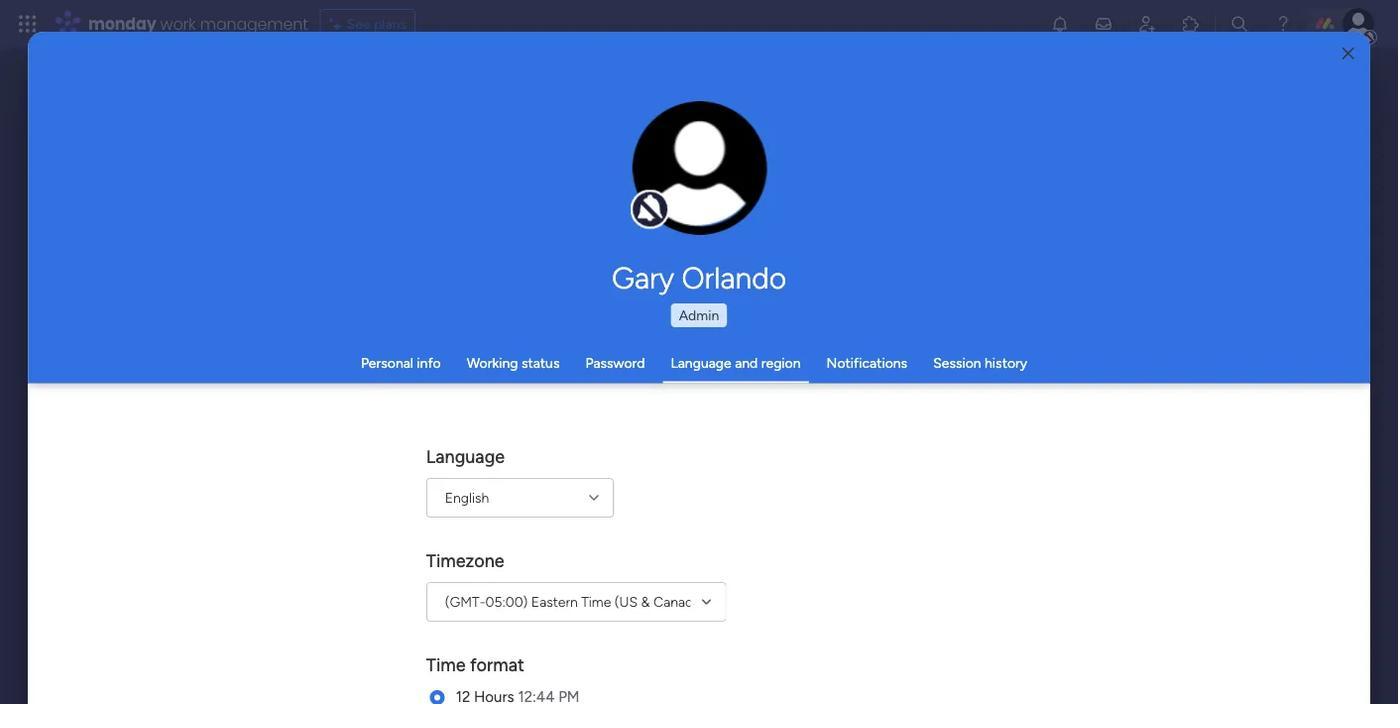 Task type: vqa. For each thing, say whether or not it's contained in the screenshot.
the right Language
yes



Task type: describe. For each thing, give the bounding box(es) containing it.
apps image
[[1181, 14, 1201, 34]]

language and region link
[[671, 355, 801, 371]]

management
[[200, 12, 308, 35]]

help image
[[1274, 14, 1293, 34]]

info
[[417, 355, 441, 371]]

invite members image
[[1138, 14, 1158, 34]]

see
[[347, 15, 371, 32]]

see plans button
[[320, 9, 416, 39]]

english
[[445, 489, 490, 506]]

personal info link
[[361, 355, 441, 371]]

change
[[658, 179, 702, 194]]

inbox image
[[1094, 14, 1114, 34]]

(us
[[615, 593, 638, 610]]

language and region
[[671, 355, 801, 371]]

status
[[522, 355, 560, 371]]

gary orlando
[[612, 260, 787, 296]]

monday work management
[[88, 12, 308, 35]]

plans
[[374, 15, 407, 32]]

working status
[[467, 355, 560, 371]]

personal info
[[361, 355, 441, 371]]

select product image
[[18, 14, 38, 34]]

gary orlando dialog
[[28, 32, 1371, 704]]

working
[[467, 355, 518, 371]]

password link
[[586, 355, 645, 371]]

notifications
[[827, 355, 908, 371]]

notifications link
[[827, 355, 908, 371]]

language for language and region
[[671, 355, 732, 371]]

notifications image
[[1050, 14, 1070, 34]]

time format
[[427, 654, 525, 675]]

session history
[[933, 355, 1028, 371]]

1 vertical spatial time
[[427, 654, 466, 675]]

see plans
[[347, 15, 407, 32]]

working status link
[[467, 355, 560, 371]]

admin
[[679, 307, 719, 324]]

gary orlando image
[[1343, 8, 1375, 40]]



Task type: locate. For each thing, give the bounding box(es) containing it.
session
[[933, 355, 982, 371]]

change profile picture
[[658, 179, 742, 211]]

05:00)
[[486, 593, 528, 610]]

format
[[470, 654, 525, 675]]

1 vertical spatial language
[[427, 445, 505, 467]]

picture
[[680, 195, 720, 211]]

work
[[160, 12, 196, 35]]

personal
[[361, 355, 414, 371]]

1 horizontal spatial time
[[582, 593, 611, 610]]

language for language
[[427, 445, 505, 467]]

&
[[642, 593, 650, 610]]

gary
[[612, 260, 674, 296]]

search everything image
[[1230, 14, 1250, 34]]

profile
[[705, 179, 742, 194]]

monday
[[88, 12, 156, 35]]

history
[[985, 355, 1028, 371]]

time left format at the left bottom of the page
[[427, 654, 466, 675]]

time
[[582, 593, 611, 610], [427, 654, 466, 675]]

language left and
[[671, 355, 732, 371]]

0 horizontal spatial time
[[427, 654, 466, 675]]

gary orlando button
[[427, 260, 972, 296]]

canada)
[[654, 593, 705, 610]]

orlando
[[682, 260, 787, 296]]

(gmt-05:00) eastern time (us & canada)
[[445, 593, 705, 610]]

eastern
[[532, 593, 578, 610]]

0 vertical spatial language
[[671, 355, 732, 371]]

0 horizontal spatial language
[[427, 445, 505, 467]]

region
[[762, 355, 801, 371]]

0 vertical spatial time
[[582, 593, 611, 610]]

close image
[[1343, 46, 1355, 61]]

and
[[735, 355, 758, 371]]

language up english
[[427, 445, 505, 467]]

language
[[671, 355, 732, 371], [427, 445, 505, 467]]

(gmt-
[[445, 593, 486, 610]]

timezone
[[427, 550, 505, 571]]

password
[[586, 355, 645, 371]]

change profile picture button
[[632, 101, 767, 236]]

1 horizontal spatial language
[[671, 355, 732, 371]]

time left '(us' on the bottom of page
[[582, 593, 611, 610]]

session history link
[[933, 355, 1028, 371]]



